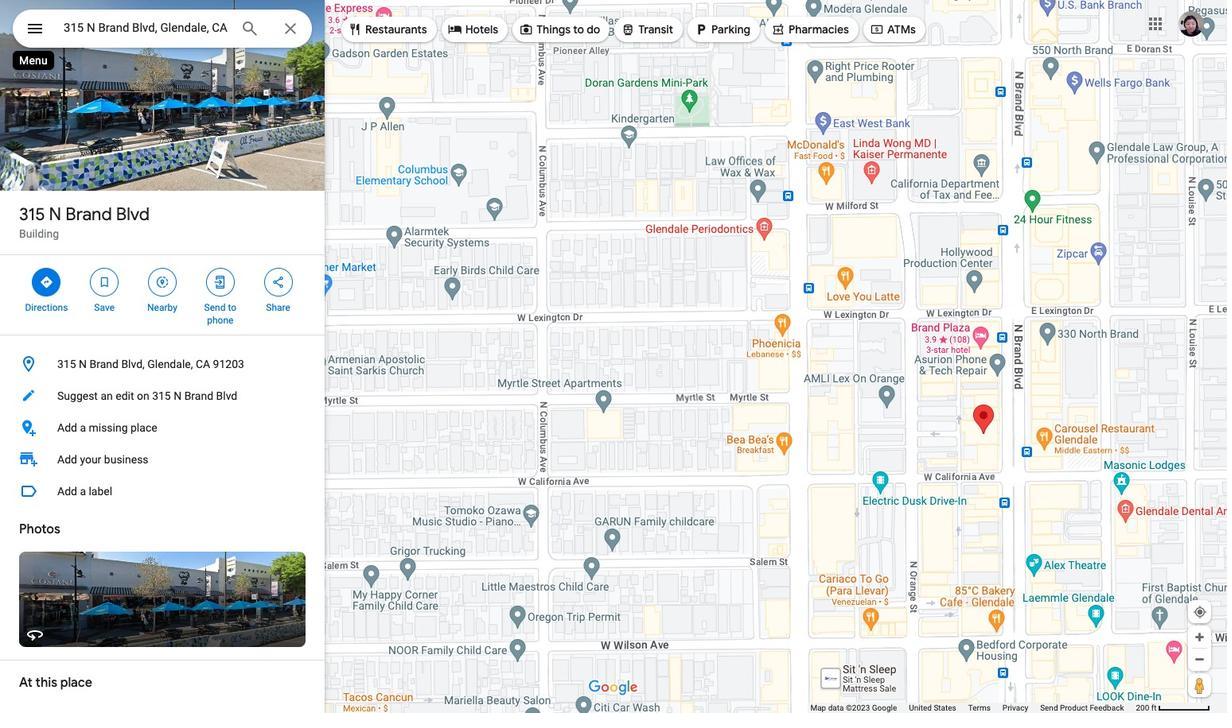 Task type: vqa. For each thing, say whether or not it's contained in the screenshot.


Task type: locate. For each thing, give the bounding box(es) containing it.
map data ©2023 google
[[811, 704, 897, 713]]

2 a from the top
[[80, 485, 86, 498]]

0 vertical spatial a
[[80, 422, 86, 435]]

to
[[573, 22, 584, 37], [228, 302, 236, 314]]

315 n brand blvd, glendale, ca 91203 button
[[0, 349, 325, 380]]

add for add a missing place
[[57, 422, 77, 435]]

add left label
[[57, 485, 77, 498]]

add
[[57, 422, 77, 435], [57, 454, 77, 466], [57, 485, 77, 498]]

business
[[104, 454, 149, 466]]

at this place
[[19, 676, 92, 692]]

2 vertical spatial n
[[174, 390, 182, 403]]

3 add from the top
[[57, 485, 77, 498]]

91203
[[213, 358, 244, 371]]

n
[[49, 204, 61, 226], [79, 358, 87, 371], [174, 390, 182, 403]]

315 up building
[[19, 204, 45, 226]]

1 vertical spatial send
[[1040, 704, 1058, 713]]

1 vertical spatial n
[[79, 358, 87, 371]]

google maps element
[[0, 0, 1227, 714]]


[[39, 274, 54, 291]]

1 horizontal spatial blvd
[[216, 390, 237, 403]]

200 ft
[[1136, 704, 1157, 713]]

a left label
[[80, 485, 86, 498]]

restaurants
[[365, 22, 427, 37]]

2 horizontal spatial 315
[[152, 390, 171, 403]]

a left the "missing"
[[80, 422, 86, 435]]

0 horizontal spatial send
[[204, 302, 226, 314]]

a inside add a label button
[[80, 485, 86, 498]]

 things to do
[[519, 21, 600, 38]]

315 inside button
[[57, 358, 76, 371]]

place
[[131, 422, 157, 435], [60, 676, 92, 692]]

terms button
[[968, 704, 991, 714]]

an
[[101, 390, 113, 403]]

share
[[266, 302, 290, 314]]

do
[[587, 22, 600, 37]]

add a label button
[[0, 476, 325, 508]]

a for missing
[[80, 422, 86, 435]]

n inside button
[[79, 358, 87, 371]]

1 vertical spatial brand
[[90, 358, 119, 371]]

atms
[[887, 22, 916, 37]]

ft
[[1151, 704, 1157, 713]]

None field
[[64, 18, 228, 37]]

0 vertical spatial send
[[204, 302, 226, 314]]

to inside  things to do
[[573, 22, 584, 37]]

footer containing map data ©2023 google
[[811, 704, 1136, 714]]

0 horizontal spatial blvd
[[116, 204, 150, 226]]

2 horizontal spatial n
[[174, 390, 182, 403]]

1 horizontal spatial n
[[79, 358, 87, 371]]

transit
[[639, 22, 673, 37]]

1 a from the top
[[80, 422, 86, 435]]

315 inside button
[[152, 390, 171, 403]]

add a missing place
[[57, 422, 157, 435]]

suggest an edit on 315 n brand blvd
[[57, 390, 237, 403]]

0 vertical spatial n
[[49, 204, 61, 226]]

brand inside 315 n brand blvd building
[[65, 204, 112, 226]]

place inside add a missing place button
[[131, 422, 157, 435]]

privacy
[[1003, 704, 1028, 713]]


[[25, 18, 45, 40]]

brand left blvd,
[[90, 358, 119, 371]]

suggest
[[57, 390, 98, 403]]

315 inside 315 n brand blvd building
[[19, 204, 45, 226]]

315 up suggest
[[57, 358, 76, 371]]

315 n brand blvd, glendale, ca 91203
[[57, 358, 244, 371]]

0 vertical spatial 315
[[19, 204, 45, 226]]

0 vertical spatial to
[[573, 22, 584, 37]]

ca
[[196, 358, 210, 371]]

315 for blvd
[[19, 204, 45, 226]]

315 right on
[[152, 390, 171, 403]]

1 vertical spatial to
[[228, 302, 236, 314]]

0 horizontal spatial to
[[228, 302, 236, 314]]

place down on
[[131, 422, 157, 435]]

to left the do
[[573, 22, 584, 37]]

a inside add a missing place button
[[80, 422, 86, 435]]

send inside send to phone
[[204, 302, 226, 314]]

2 add from the top
[[57, 454, 77, 466]]

n down glendale, on the bottom of the page
[[174, 390, 182, 403]]

2 vertical spatial add
[[57, 485, 77, 498]]

n inside 315 n brand blvd building
[[49, 204, 61, 226]]

315
[[19, 204, 45, 226], [57, 358, 76, 371], [152, 390, 171, 403]]

send
[[204, 302, 226, 314], [1040, 704, 1058, 713]]

add inside "link"
[[57, 454, 77, 466]]

1 vertical spatial a
[[80, 485, 86, 498]]

1 add from the top
[[57, 422, 77, 435]]

send inside button
[[1040, 704, 1058, 713]]

0 vertical spatial place
[[131, 422, 157, 435]]

0 horizontal spatial n
[[49, 204, 61, 226]]

map
[[811, 704, 826, 713]]

brand inside button
[[90, 358, 119, 371]]

blvd,
[[121, 358, 145, 371]]

2 vertical spatial brand
[[184, 390, 213, 403]]

0 horizontal spatial 315
[[19, 204, 45, 226]]

product
[[1060, 704, 1088, 713]]

add a missing place button
[[0, 412, 325, 444]]

1 horizontal spatial send
[[1040, 704, 1058, 713]]

n up suggest
[[79, 358, 87, 371]]

send up the phone
[[204, 302, 226, 314]]

place right the this in the bottom left of the page
[[60, 676, 92, 692]]

to up the phone
[[228, 302, 236, 314]]

1 vertical spatial 315
[[57, 358, 76, 371]]

0 vertical spatial add
[[57, 422, 77, 435]]

add down suggest
[[57, 422, 77, 435]]

blvd
[[116, 204, 150, 226], [216, 390, 237, 403]]

0 vertical spatial blvd
[[116, 204, 150, 226]]

1 vertical spatial add
[[57, 454, 77, 466]]

footer
[[811, 704, 1136, 714]]

©2023
[[846, 704, 870, 713]]

 search field
[[13, 10, 312, 51]]

edit
[[116, 390, 134, 403]]

brand inside button
[[184, 390, 213, 403]]

1 horizontal spatial 315
[[57, 358, 76, 371]]

200 ft button
[[1136, 704, 1211, 713]]

send to phone
[[204, 302, 236, 326]]

this
[[35, 676, 57, 692]]

zoom in image
[[1194, 632, 1206, 644]]

 hotels
[[448, 21, 498, 38]]

0 horizontal spatial place
[[60, 676, 92, 692]]

missing
[[89, 422, 128, 435]]


[[97, 274, 112, 291]]

building
[[19, 228, 59, 240]]

2 vertical spatial 315
[[152, 390, 171, 403]]

at
[[19, 676, 33, 692]]

n up building
[[49, 204, 61, 226]]

things
[[537, 22, 571, 37]]

a
[[80, 422, 86, 435], [80, 485, 86, 498]]


[[348, 21, 362, 38]]

brand down ca
[[184, 390, 213, 403]]

send left product
[[1040, 704, 1058, 713]]

add left your
[[57, 454, 77, 466]]

1 horizontal spatial place
[[131, 422, 157, 435]]

send product feedback button
[[1040, 704, 1124, 714]]


[[155, 274, 170, 291]]

add for add your business
[[57, 454, 77, 466]]

1 vertical spatial blvd
[[216, 390, 237, 403]]

1 horizontal spatial to
[[573, 22, 584, 37]]

show street view coverage image
[[1188, 674, 1211, 698]]

n inside button
[[174, 390, 182, 403]]

brand
[[65, 204, 112, 226], [90, 358, 119, 371], [184, 390, 213, 403]]

1 vertical spatial place
[[60, 676, 92, 692]]

brand up ''
[[65, 204, 112, 226]]

0 vertical spatial brand
[[65, 204, 112, 226]]



Task type: describe. For each thing, give the bounding box(es) containing it.
315 n brand blvd main content
[[0, 0, 325, 714]]

315 n brand blvd building
[[19, 204, 150, 240]]

315 N Brand Blvd, Glendale, CA 91203 field
[[13, 10, 312, 48]]

google
[[872, 704, 897, 713]]

united states
[[909, 704, 956, 713]]

actions for 315 n brand blvd region
[[0, 255, 325, 335]]

show your location image
[[1193, 606, 1207, 620]]

 button
[[13, 10, 57, 51]]

terms
[[968, 704, 991, 713]]

feedback
[[1090, 704, 1124, 713]]

united states button
[[909, 704, 956, 714]]


[[870, 21, 884, 38]]

suggest an edit on 315 n brand blvd button
[[0, 380, 325, 412]]


[[448, 21, 462, 38]]

your
[[80, 454, 101, 466]]

label
[[89, 485, 112, 498]]

n for blvd,
[[79, 358, 87, 371]]

200
[[1136, 704, 1149, 713]]

on
[[137, 390, 149, 403]]


[[621, 21, 635, 38]]


[[771, 21, 785, 38]]

nearby
[[147, 302, 177, 314]]

send for send to phone
[[204, 302, 226, 314]]

photos
[[19, 522, 60, 538]]

blvd inside button
[[216, 390, 237, 403]]

315 for blvd,
[[57, 358, 76, 371]]

hotels
[[465, 22, 498, 37]]

 parking
[[694, 21, 750, 38]]

states
[[934, 704, 956, 713]]

 transit
[[621, 21, 673, 38]]

add a label
[[57, 485, 112, 498]]


[[213, 274, 227, 291]]

footer inside google maps element
[[811, 704, 1136, 714]]

add for add a label
[[57, 485, 77, 498]]

united
[[909, 704, 932, 713]]

add your business
[[57, 454, 149, 466]]


[[519, 21, 533, 38]]

privacy button
[[1003, 704, 1028, 714]]

 restaurants
[[348, 21, 427, 38]]

brand for blvd,
[[90, 358, 119, 371]]

google account: michele murakami  
(michele.murakami@adept.ai) image
[[1179, 11, 1204, 36]]

n for blvd
[[49, 204, 61, 226]]

glendale,
[[147, 358, 193, 371]]

pharmacies
[[789, 22, 849, 37]]

to inside send to phone
[[228, 302, 236, 314]]

send for send product feedback
[[1040, 704, 1058, 713]]

layers
[[39, 680, 64, 690]]

phone
[[207, 315, 233, 326]]


[[271, 274, 285, 291]]

zoom out image
[[1194, 654, 1206, 666]]

add your business link
[[0, 444, 325, 476]]


[[694, 21, 708, 38]]

blvd inside 315 n brand blvd building
[[116, 204, 150, 226]]

none field inside 315 n brand blvd, glendale, ca 91203 field
[[64, 18, 228, 37]]

send product feedback
[[1040, 704, 1124, 713]]

directions
[[25, 302, 68, 314]]

brand for blvd
[[65, 204, 112, 226]]

save
[[94, 302, 115, 314]]

 atms
[[870, 21, 916, 38]]

data
[[828, 704, 844, 713]]

parking
[[712, 22, 750, 37]]

a for label
[[80, 485, 86, 498]]

 pharmacies
[[771, 21, 849, 38]]



